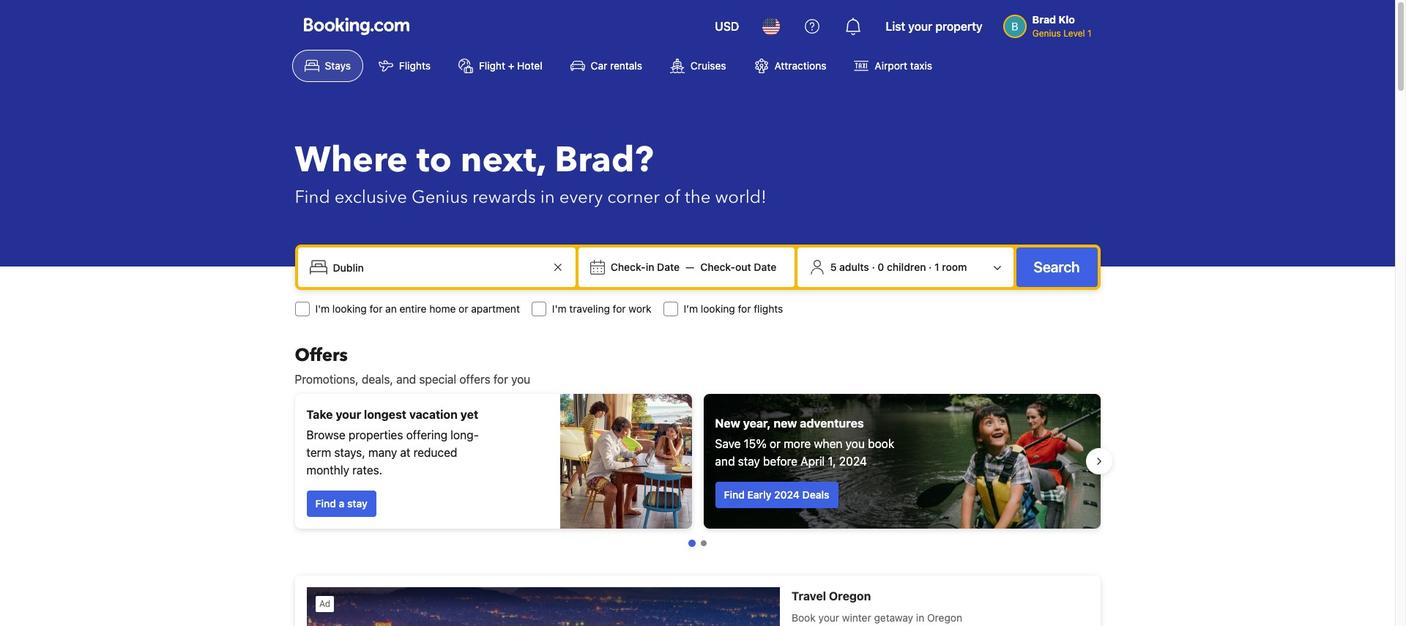 Task type: locate. For each thing, give the bounding box(es) containing it.
0 horizontal spatial in
[[540, 185, 555, 210]]

genius down to
[[412, 185, 468, 210]]

for left the 'an'
[[370, 303, 383, 315]]

0 horizontal spatial genius
[[412, 185, 468, 210]]

stay down 15%
[[738, 455, 760, 468]]

1 i'm from the left
[[315, 303, 330, 315]]

1 left room
[[935, 261, 940, 273]]

0 horizontal spatial looking
[[333, 303, 367, 315]]

0 horizontal spatial i'm
[[315, 303, 330, 315]]

1 vertical spatial in
[[646, 261, 655, 273]]

looking for i'm
[[701, 303, 735, 315]]

and right deals,
[[396, 373, 416, 386]]

2024 right early
[[774, 489, 800, 501]]

1 looking from the left
[[333, 303, 367, 315]]

find inside where to next, brad? find exclusive genius rewards in every corner of the world!
[[295, 185, 330, 210]]

the
[[685, 185, 711, 210]]

stays
[[325, 59, 351, 72]]

out
[[736, 261, 751, 273]]

0 vertical spatial or
[[459, 303, 468, 315]]

in left every
[[540, 185, 555, 210]]

hotel
[[517, 59, 543, 72]]

take
[[307, 408, 333, 421]]

looking left the 'an'
[[333, 303, 367, 315]]

for for flights
[[738, 303, 751, 315]]

your right 'list'
[[909, 20, 933, 33]]

5 adults · 0 children · 1 room
[[831, 261, 967, 273]]

looking right i'm
[[701, 303, 735, 315]]

flight + hotel
[[479, 59, 543, 72]]

2 looking from the left
[[701, 303, 735, 315]]

2 i'm from the left
[[552, 303, 567, 315]]

0 vertical spatial stay
[[738, 455, 760, 468]]

your for longest
[[336, 408, 361, 421]]

your inside take your longest vacation yet browse properties offering long- term stays, many at reduced monthly rates.
[[336, 408, 361, 421]]

i'm left traveling
[[552, 303, 567, 315]]

1 right "level" at top right
[[1088, 28, 1092, 39]]

check- right —
[[701, 261, 736, 273]]

· right children
[[929, 261, 932, 273]]

check-out date button
[[695, 254, 783, 281]]

progress bar inside offers main content
[[688, 540, 707, 547]]

check- up work
[[611, 261, 646, 273]]

genius
[[1033, 28, 1061, 39], [412, 185, 468, 210]]

check-
[[611, 261, 646, 273], [701, 261, 736, 273]]

brad?
[[555, 136, 654, 185]]

cruises link
[[658, 50, 739, 82]]

every
[[559, 185, 603, 210]]

1 horizontal spatial 2024
[[839, 455, 867, 468]]

0 horizontal spatial and
[[396, 373, 416, 386]]

list your property link
[[877, 9, 992, 44]]

0 horizontal spatial or
[[459, 303, 468, 315]]

0 horizontal spatial 1
[[935, 261, 940, 273]]

1 vertical spatial 2024
[[774, 489, 800, 501]]

usd
[[715, 20, 739, 33]]

search
[[1034, 259, 1080, 275]]

find early 2024 deals link
[[715, 482, 839, 508]]

date right out
[[754, 261, 777, 273]]

flight + hotel link
[[446, 50, 555, 82]]

adults
[[840, 261, 870, 273]]

find left a
[[315, 497, 336, 510]]

home
[[430, 303, 456, 315]]

1 check- from the left
[[611, 261, 646, 273]]

i'm for i'm looking for an entire home or apartment
[[315, 303, 330, 315]]

1 inside brad klo genius level 1
[[1088, 28, 1092, 39]]

1 vertical spatial you
[[846, 437, 865, 451]]

1 horizontal spatial in
[[646, 261, 655, 273]]

5
[[831, 261, 837, 273]]

klo
[[1059, 13, 1075, 26]]

corner
[[607, 185, 660, 210]]

for left flights
[[738, 303, 751, 315]]

1 vertical spatial genius
[[412, 185, 468, 210]]

for for an
[[370, 303, 383, 315]]

1 horizontal spatial you
[[846, 437, 865, 451]]

i'm
[[684, 303, 698, 315]]

long-
[[451, 429, 479, 442]]

1 horizontal spatial genius
[[1033, 28, 1061, 39]]

reduced
[[414, 446, 457, 459]]

1 horizontal spatial i'm
[[552, 303, 567, 315]]

work
[[629, 303, 652, 315]]

2 · from the left
[[929, 261, 932, 273]]

of
[[664, 185, 681, 210]]

genius inside brad klo genius level 1
[[1033, 28, 1061, 39]]

0 vertical spatial your
[[909, 20, 933, 33]]

0 horizontal spatial stay
[[347, 497, 368, 510]]

0 horizontal spatial check-
[[611, 261, 646, 273]]

save
[[715, 437, 741, 451]]

rewards
[[472, 185, 536, 210]]

2024
[[839, 455, 867, 468], [774, 489, 800, 501]]

in left —
[[646, 261, 655, 273]]

for for work
[[613, 303, 626, 315]]

0 horizontal spatial 2024
[[774, 489, 800, 501]]

flights
[[754, 303, 783, 315]]

2024 right 1,
[[839, 455, 867, 468]]

·
[[872, 261, 875, 273], [929, 261, 932, 273]]

find
[[295, 185, 330, 210], [724, 489, 745, 501], [315, 497, 336, 510]]

region containing take your longest vacation yet
[[283, 388, 1112, 535]]

your right take
[[336, 408, 361, 421]]

0 horizontal spatial ·
[[872, 261, 875, 273]]

1 vertical spatial or
[[770, 437, 781, 451]]

Where are you going? field
[[327, 254, 549, 281]]

and down the save
[[715, 455, 735, 468]]

1 horizontal spatial stay
[[738, 455, 760, 468]]

or up before
[[770, 437, 781, 451]]

1 inside dropdown button
[[935, 261, 940, 273]]

or for apartment
[[459, 303, 468, 315]]

i'm up the 'offers' on the left of the page
[[315, 303, 330, 315]]

properties
[[349, 429, 403, 442]]

and inside offers promotions, deals, and special offers for you
[[396, 373, 416, 386]]

for right offers
[[494, 373, 508, 386]]

to
[[417, 136, 452, 185]]

1
[[1088, 28, 1092, 39], [935, 261, 940, 273]]

0 vertical spatial and
[[396, 373, 416, 386]]

1 vertical spatial your
[[336, 408, 361, 421]]

in
[[540, 185, 555, 210], [646, 261, 655, 273]]

brad klo genius level 1
[[1033, 13, 1092, 39]]

you right offers
[[511, 373, 531, 386]]

booking.com image
[[304, 18, 409, 35]]

1 horizontal spatial date
[[754, 261, 777, 273]]

or inside new year, new adventures save 15% or more when you book and stay before april 1, 2024
[[770, 437, 781, 451]]

1 vertical spatial stay
[[347, 497, 368, 510]]

1 vertical spatial 1
[[935, 261, 940, 273]]

date
[[657, 261, 680, 273], [754, 261, 777, 273]]

or
[[459, 303, 468, 315], [770, 437, 781, 451]]

genius inside where to next, brad? find exclusive genius rewards in every corner of the world!
[[412, 185, 468, 210]]

stay right a
[[347, 497, 368, 510]]

find a stay
[[315, 497, 368, 510]]

i'm looking for an entire home or apartment
[[315, 303, 520, 315]]

take your longest vacation yet image
[[560, 394, 692, 529]]

0 vertical spatial you
[[511, 373, 531, 386]]

you left 'book'
[[846, 437, 865, 451]]

progress bar
[[688, 540, 707, 547]]

you inside new year, new adventures save 15% or more when you book and stay before april 1, 2024
[[846, 437, 865, 451]]

monthly
[[307, 464, 349, 477]]

find left early
[[724, 489, 745, 501]]

1 vertical spatial and
[[715, 455, 735, 468]]

list
[[886, 20, 906, 33]]

date left —
[[657, 261, 680, 273]]

deals,
[[362, 373, 393, 386]]

a young girl and woman kayak on a river image
[[704, 394, 1101, 529]]

deals
[[803, 489, 830, 501]]

0 vertical spatial 2024
[[839, 455, 867, 468]]

15%
[[744, 437, 767, 451]]

1 horizontal spatial 1
[[1088, 28, 1092, 39]]

for left work
[[613, 303, 626, 315]]

airport taxis
[[875, 59, 933, 72]]

your account menu brad klo genius level 1 element
[[1003, 7, 1098, 40]]

more
[[784, 437, 811, 451]]

attractions
[[775, 59, 827, 72]]

offers main content
[[283, 344, 1112, 626]]

i'm
[[315, 303, 330, 315], [552, 303, 567, 315]]

0 vertical spatial genius
[[1033, 28, 1061, 39]]

1 horizontal spatial check-
[[701, 261, 736, 273]]

find down where
[[295, 185, 330, 210]]

1 horizontal spatial or
[[770, 437, 781, 451]]

find inside 'link'
[[315, 497, 336, 510]]

1 horizontal spatial and
[[715, 455, 735, 468]]

· left '0'
[[872, 261, 875, 273]]

rates.
[[353, 464, 383, 477]]

0 vertical spatial 1
[[1088, 28, 1092, 39]]

1 horizontal spatial your
[[909, 20, 933, 33]]

1 horizontal spatial looking
[[701, 303, 735, 315]]

or right "home"
[[459, 303, 468, 315]]

stay
[[738, 455, 760, 468], [347, 497, 368, 510]]

0 horizontal spatial date
[[657, 261, 680, 273]]

0 horizontal spatial your
[[336, 408, 361, 421]]

new
[[774, 417, 797, 430]]

genius down brad
[[1033, 28, 1061, 39]]

1 horizontal spatial ·
[[929, 261, 932, 273]]

list your property
[[886, 20, 983, 33]]

i'm traveling for work
[[552, 303, 652, 315]]

0 vertical spatial in
[[540, 185, 555, 210]]

0 horizontal spatial you
[[511, 373, 531, 386]]

looking for i'm
[[333, 303, 367, 315]]

brad
[[1033, 13, 1057, 26]]

region
[[283, 388, 1112, 535]]



Task type: vqa. For each thing, say whether or not it's contained in the screenshot.
the right Applied
no



Task type: describe. For each thing, give the bounding box(es) containing it.
offers
[[460, 373, 491, 386]]

in inside where to next, brad? find exclusive genius rewards in every corner of the world!
[[540, 185, 555, 210]]

you inside offers promotions, deals, and special offers for you
[[511, 373, 531, 386]]

when
[[814, 437, 843, 451]]

vacation
[[409, 408, 458, 421]]

term
[[307, 446, 331, 459]]

a
[[339, 497, 345, 510]]

find for take your longest vacation yet browse properties offering long- term stays, many at reduced monthly rates.
[[315, 497, 336, 510]]

—
[[686, 261, 695, 273]]

your for property
[[909, 20, 933, 33]]

1,
[[828, 455, 836, 468]]

where to next, brad? find exclusive genius rewards in every corner of the world!
[[295, 136, 767, 210]]

before
[[763, 455, 798, 468]]

2 check- from the left
[[701, 261, 736, 273]]

car rentals
[[591, 59, 642, 72]]

0
[[878, 261, 885, 273]]

find a stay link
[[307, 491, 376, 517]]

1 date from the left
[[657, 261, 680, 273]]

rentals
[[610, 59, 642, 72]]

5 adults · 0 children · 1 room button
[[803, 253, 1008, 281]]

yet
[[461, 408, 479, 421]]

check-in date — check-out date
[[611, 261, 777, 273]]

exclusive
[[335, 185, 407, 210]]

promotions,
[[295, 373, 359, 386]]

special
[[419, 373, 457, 386]]

and inside new year, new adventures save 15% or more when you book and stay before april 1, 2024
[[715, 455, 735, 468]]

airport taxis link
[[842, 50, 945, 82]]

+
[[508, 59, 515, 72]]

i'm looking for flights
[[684, 303, 783, 315]]

year,
[[743, 417, 771, 430]]

stay inside new year, new adventures save 15% or more when you book and stay before april 1, 2024
[[738, 455, 760, 468]]

longest
[[364, 408, 407, 421]]

new year, new adventures save 15% or more when you book and stay before april 1, 2024
[[715, 417, 895, 468]]

usd button
[[706, 9, 748, 44]]

new
[[715, 417, 741, 430]]

children
[[887, 261, 926, 273]]

take your longest vacation yet browse properties offering long- term stays, many at reduced monthly rates.
[[307, 408, 479, 477]]

stays link
[[292, 50, 363, 82]]

apartment
[[471, 303, 520, 315]]

at
[[400, 446, 411, 459]]

offering
[[406, 429, 448, 442]]

room
[[942, 261, 967, 273]]

stays,
[[334, 446, 365, 459]]

airport
[[875, 59, 908, 72]]

early
[[748, 489, 772, 501]]

offers
[[295, 344, 348, 368]]

2024 inside new year, new adventures save 15% or more when you book and stay before april 1, 2024
[[839, 455, 867, 468]]

flight
[[479, 59, 505, 72]]

offers promotions, deals, and special offers for you
[[295, 344, 531, 386]]

car rentals link
[[558, 50, 655, 82]]

flights
[[399, 59, 431, 72]]

level
[[1064, 28, 1085, 39]]

an
[[385, 303, 397, 315]]

1 · from the left
[[872, 261, 875, 273]]

attractions link
[[742, 50, 839, 82]]

find for new year, new adventures save 15% or more when you book and stay before april 1, 2024
[[724, 489, 745, 501]]

where
[[295, 136, 408, 185]]

traveling
[[569, 303, 610, 315]]

for inside offers promotions, deals, and special offers for you
[[494, 373, 508, 386]]

i'm for i'm traveling for work
[[552, 303, 567, 315]]

taxis
[[911, 59, 933, 72]]

book
[[868, 437, 895, 451]]

or for more
[[770, 437, 781, 451]]

april
[[801, 455, 825, 468]]

adventures
[[800, 417, 864, 430]]

stay inside find a stay 'link'
[[347, 497, 368, 510]]

check-in date button
[[605, 254, 686, 281]]

world!
[[715, 185, 767, 210]]

browse
[[307, 429, 346, 442]]

flights link
[[366, 50, 443, 82]]

many
[[368, 446, 397, 459]]

2 date from the left
[[754, 261, 777, 273]]

entire
[[400, 303, 427, 315]]

car
[[591, 59, 608, 72]]

search button
[[1017, 248, 1098, 287]]

property
[[936, 20, 983, 33]]

next,
[[461, 136, 546, 185]]

cruises
[[691, 59, 726, 72]]

find early 2024 deals
[[724, 489, 830, 501]]



